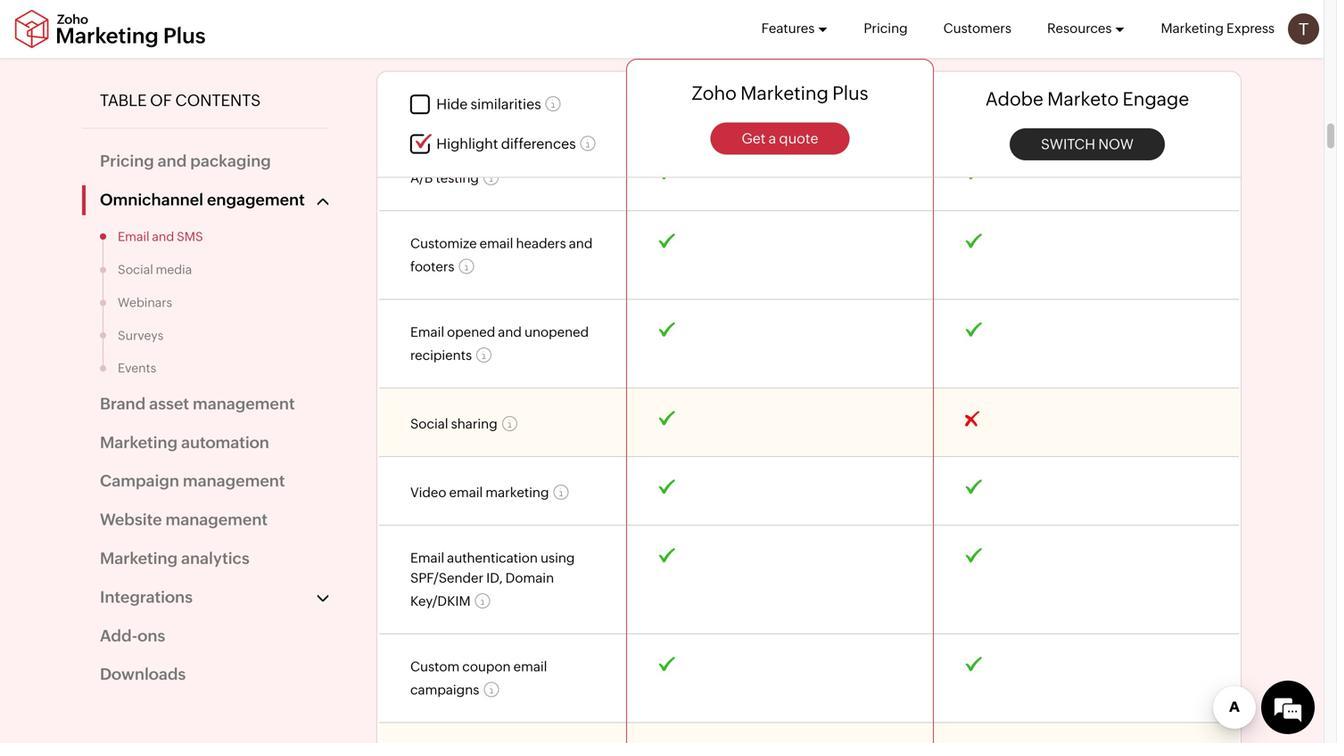 Task type: vqa. For each thing, say whether or not it's contained in the screenshot.
and
yes



Task type: describe. For each thing, give the bounding box(es) containing it.
brand asset management
[[100, 395, 295, 413]]

management for campaign management
[[183, 472, 285, 491]]

management for website management
[[165, 511, 268, 529]]

marketing express link
[[1161, 0, 1275, 57]]

express
[[1227, 21, 1275, 36]]

marketing analytics
[[100, 550, 250, 568]]

features link
[[761, 0, 828, 57]]

campaign management
[[100, 472, 285, 491]]

email and sms
[[118, 230, 203, 244]]

engagement
[[207, 191, 305, 209]]

customers
[[943, 21, 1011, 36]]

pricing for pricing
[[864, 21, 908, 36]]

zoho
[[692, 83, 737, 104]]

switch now
[[1041, 136, 1134, 152]]

add-ons
[[100, 627, 165, 646]]

integrations
[[100, 589, 193, 607]]

omnichannel
[[100, 191, 203, 209]]

social media
[[118, 263, 192, 277]]

highlight
[[436, 135, 498, 152]]

get a quote link
[[710, 122, 850, 154]]

engage
[[1123, 88, 1189, 110]]

customers link
[[943, 0, 1011, 57]]

now
[[1098, 136, 1134, 152]]

asset
[[149, 395, 189, 413]]

terry turtle image
[[1288, 13, 1319, 45]]

switch now link
[[1010, 128, 1165, 160]]

email
[[118, 230, 149, 244]]

quote
[[779, 130, 818, 146]]

highlight differences
[[436, 135, 576, 152]]

of
[[150, 91, 172, 110]]

marketing up "get a quote"
[[741, 83, 829, 104]]

marketing automation
[[100, 434, 269, 452]]

get
[[742, 130, 766, 146]]

table
[[100, 91, 147, 110]]

contents
[[175, 91, 261, 110]]

downloads
[[100, 666, 186, 684]]

media
[[156, 263, 192, 277]]

similarities
[[471, 96, 541, 113]]

features
[[761, 21, 815, 36]]

marketing express
[[1161, 21, 1275, 36]]

resources link
[[1047, 0, 1125, 57]]

packaging
[[190, 152, 271, 170]]

add-
[[100, 627, 138, 646]]

automation
[[181, 434, 269, 452]]

marketing for marketing analytics
[[100, 550, 178, 568]]

pricing and packaging
[[100, 152, 271, 170]]



Task type: locate. For each thing, give the bounding box(es) containing it.
differences
[[501, 135, 576, 152]]

1 horizontal spatial pricing
[[864, 21, 908, 36]]

pricing link
[[864, 0, 908, 57]]

pricing
[[864, 21, 908, 36], [100, 152, 154, 170]]

webinars
[[118, 296, 172, 310]]

management down automation
[[183, 472, 285, 491]]

website management
[[100, 511, 268, 529]]

sms
[[177, 230, 203, 244]]

marketo
[[1047, 88, 1119, 110]]

and left sms
[[152, 230, 174, 244]]

surveys
[[118, 328, 164, 343]]

0 vertical spatial management
[[193, 395, 295, 413]]

campaign
[[100, 472, 179, 491]]

pricing for pricing and packaging
[[100, 152, 154, 170]]

1 vertical spatial and
[[152, 230, 174, 244]]

hide similarities
[[436, 96, 541, 113]]

marketing up campaign
[[100, 434, 178, 452]]

a
[[769, 130, 776, 146]]

website
[[100, 511, 162, 529]]

switch
[[1041, 136, 1095, 152]]

zoho marketing plus
[[692, 83, 868, 104]]

adobe
[[985, 88, 1043, 110]]

adobe marketo engage
[[985, 88, 1189, 110]]

marketing left express
[[1161, 21, 1224, 36]]

omnichannel engagement
[[100, 191, 305, 209]]

0 vertical spatial and
[[158, 152, 187, 170]]

social
[[118, 263, 153, 277]]

events
[[118, 361, 156, 376]]

brand
[[100, 395, 146, 413]]

resources
[[1047, 21, 1112, 36]]

plus
[[832, 83, 868, 104]]

management
[[193, 395, 295, 413], [183, 472, 285, 491], [165, 511, 268, 529]]

marketing for marketing express
[[1161, 21, 1224, 36]]

table of contents
[[100, 91, 261, 110]]

hide
[[436, 96, 468, 113]]

management up automation
[[193, 395, 295, 413]]

0 vertical spatial pricing
[[864, 21, 908, 36]]

management up analytics
[[165, 511, 268, 529]]

ons
[[138, 627, 165, 646]]

marketing for marketing automation
[[100, 434, 178, 452]]

marketing up integrations
[[100, 550, 178, 568]]

0 horizontal spatial pricing
[[100, 152, 154, 170]]

1 vertical spatial pricing
[[100, 152, 154, 170]]

get a quote
[[742, 130, 818, 146]]

analytics
[[181, 550, 250, 568]]

and for pricing
[[158, 152, 187, 170]]

1 vertical spatial management
[[183, 472, 285, 491]]

pricing up omnichannel
[[100, 152, 154, 170]]

zoho marketingplus logo image
[[13, 9, 207, 49]]

and up omnichannel
[[158, 152, 187, 170]]

2 vertical spatial management
[[165, 511, 268, 529]]

and
[[158, 152, 187, 170], [152, 230, 174, 244]]

and for email
[[152, 230, 174, 244]]

marketing
[[1161, 21, 1224, 36], [741, 83, 829, 104], [100, 434, 178, 452], [100, 550, 178, 568]]

pricing up plus
[[864, 21, 908, 36]]



